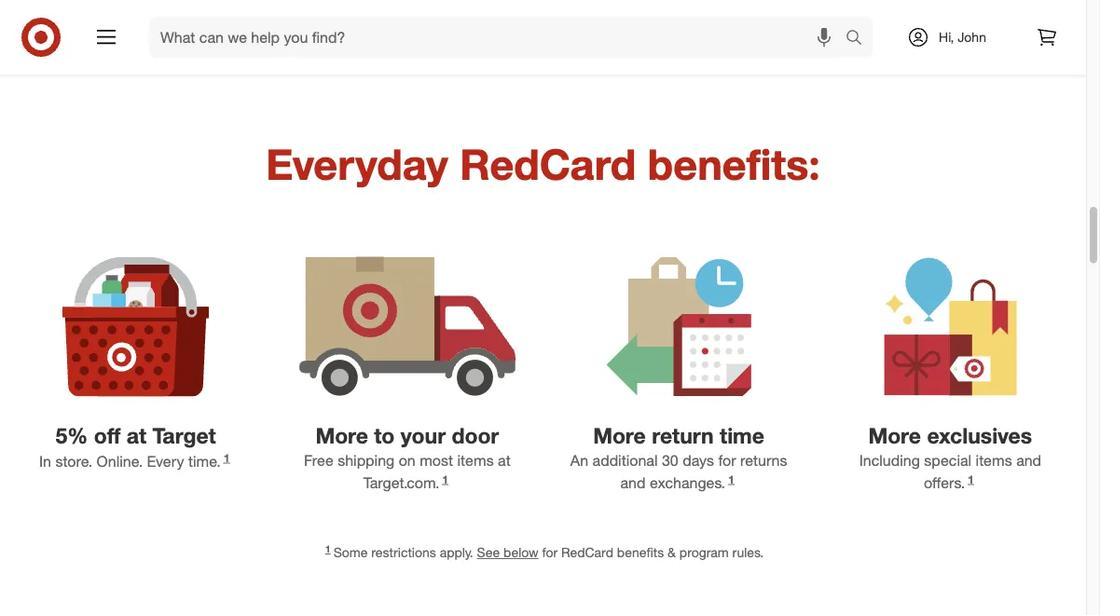 Task type: vqa. For each thing, say whether or not it's contained in the screenshot.
Add to cart button for melissa & doug slice and bake cookie set image
no



Task type: describe. For each thing, give the bounding box(es) containing it.
1 for more exclusives
[[968, 473, 975, 487]]

see inside see below for reloadable account rates and fees. 3 only for guests approved for a target mastercard. restrictions apply. learn more.
[[151, 5, 171, 19]]

1 link for 5% off at target
[[221, 451, 233, 472]]

&
[[668, 545, 676, 562]]

days
[[683, 452, 715, 470]]

1 inside 1 some restrictions apply. see below for redcard benefits & program rules.
[[325, 544, 331, 556]]

card
[[361, 0, 384, 3]]

see below for reloadable account rates and fees. 3 only for guests approved for a target mastercard. restrictions apply. learn more.
[[45, 5, 401, 51]]

for inside an additional 30 days for returns and exchanges.
[[719, 452, 736, 470]]

search button
[[838, 17, 882, 62]]

at inside 5% off at target in store. online. every time. 1
[[127, 424, 147, 450]]

restrictions
[[305, 21, 365, 35]]

for debit card agreement and fees. link
[[45, 0, 384, 19]]

for up more.
[[80, 21, 93, 35]]

return
[[652, 424, 714, 450]]

more return time
[[594, 424, 765, 450]]

free
[[304, 452, 334, 470]]

debit
[[333, 0, 358, 3]]

an additional 30 days for returns and exchanges.
[[571, 452, 788, 493]]

5%
[[56, 424, 88, 450]]

and inside including special items and offers.
[[1017, 452, 1042, 470]]

1 link for more exclusives
[[965, 473, 977, 493]]

more.
[[76, 37, 104, 51]]

5% off at target in store. online. every time. 1
[[39, 424, 230, 472]]

everyday
[[266, 138, 448, 190]]

30
[[662, 452, 679, 470]]

every
[[147, 454, 184, 472]]

shipping
[[338, 452, 395, 470]]

basket icon image
[[63, 258, 209, 398]]

for debit card agreement and fees.
[[45, 0, 384, 19]]

including
[[860, 452, 920, 470]]

What can we help you find? suggestions appear below search field
[[149, 17, 851, 58]]

1 inside 5% off at target in store. online. every time. 1
[[224, 451, 230, 465]]

1 link for more return time
[[726, 473, 738, 493]]

free shipping on most items at target.com.
[[304, 452, 511, 493]]

time.
[[188, 454, 221, 472]]

gift icon image
[[884, 258, 1017, 398]]

more to your door
[[316, 424, 499, 450]]

benefits:
[[648, 138, 821, 190]]

benefits
[[617, 545, 664, 562]]

rates
[[328, 5, 352, 19]]

1 link for more to your door
[[440, 473, 451, 493]]

hi, john
[[939, 29, 987, 45]]

more for more return time
[[594, 424, 646, 450]]

account
[[283, 5, 325, 19]]

rules.
[[733, 545, 764, 562]]

a
[[200, 21, 206, 35]]

some
[[334, 545, 368, 562]]

1 some restrictions apply. see below for redcard benefits & program rules.
[[325, 544, 764, 562]]

john
[[958, 29, 987, 45]]

more for more to your door
[[316, 424, 368, 450]]

and inside for debit card agreement and fees.
[[102, 5, 121, 19]]

store.
[[55, 454, 92, 472]]

and inside see below for reloadable account rates and fees. 3 only for guests approved for a target mastercard. restrictions apply. learn more.
[[356, 5, 374, 19]]

special
[[925, 452, 972, 470]]



Task type: locate. For each thing, give the bounding box(es) containing it.
1 left the some
[[325, 544, 331, 556]]

redcard
[[460, 138, 636, 190], [562, 545, 614, 562]]

1 right exchanges.
[[729, 473, 735, 487]]

2 items from the left
[[976, 452, 1013, 470]]

below
[[174, 5, 204, 19], [504, 545, 539, 562]]

offers.
[[924, 475, 965, 493]]

1 right offers.
[[968, 473, 975, 487]]

1 horizontal spatial apply.
[[440, 545, 474, 562]]

0 vertical spatial apply.
[[368, 21, 397, 35]]

an
[[571, 452, 589, 470]]

your
[[401, 424, 446, 450]]

target.com.
[[364, 475, 440, 493]]

below inside see below for reloadable account rates and fees. 3 only for guests approved for a target mastercard. restrictions apply. learn more.
[[174, 5, 204, 19]]

hi,
[[939, 29, 955, 45]]

in
[[39, 454, 51, 472]]

for left the a
[[184, 21, 197, 35]]

see up the approved on the left top of page
[[151, 5, 171, 19]]

target inside 5% off at target in store. online. every time. 1
[[153, 424, 216, 450]]

and
[[102, 5, 121, 19], [356, 5, 374, 19], [1017, 452, 1042, 470], [621, 475, 646, 493]]

more exclusives
[[869, 424, 1033, 450]]

most
[[420, 452, 453, 470]]

1 down most at the bottom left of the page
[[442, 473, 449, 487]]

1
[[224, 451, 230, 465], [442, 473, 449, 487], [729, 473, 735, 487], [968, 473, 975, 487], [325, 544, 331, 556]]

approved
[[133, 21, 181, 35]]

more
[[316, 424, 368, 450], [594, 424, 646, 450], [869, 424, 922, 450]]

time
[[720, 424, 765, 450]]

fees. down card
[[378, 5, 401, 19]]

items
[[458, 452, 494, 470], [976, 452, 1013, 470]]

fees. inside for debit card agreement and fees.
[[124, 5, 148, 19]]

0 vertical spatial see
[[151, 5, 171, 19]]

off
[[94, 424, 121, 450]]

2 horizontal spatial more
[[869, 424, 922, 450]]

0 horizontal spatial apply.
[[368, 21, 397, 35]]

apply. right the restrictions
[[440, 545, 474, 562]]

for up rates
[[316, 0, 330, 3]]

target
[[209, 21, 240, 35], [153, 424, 216, 450]]

reloadable
[[223, 5, 280, 19]]

for inside 1 some restrictions apply. see below for redcard benefits & program rules.
[[542, 545, 558, 562]]

at inside free shipping on most items at target.com.
[[498, 452, 511, 470]]

1 link down most at the bottom left of the page
[[440, 473, 451, 493]]

2 more from the left
[[594, 424, 646, 450]]

apply. inside 1 some restrictions apply. see below for redcard benefits & program rules.
[[440, 545, 474, 562]]

returns
[[741, 452, 788, 470]]

1 right time.
[[224, 451, 230, 465]]

and inside an additional 30 days for returns and exchanges.
[[621, 475, 646, 493]]

1 items from the left
[[458, 452, 494, 470]]

1 link down special
[[965, 473, 977, 493]]

0 horizontal spatial below
[[174, 5, 204, 19]]

1 vertical spatial apply.
[[440, 545, 474, 562]]

learn
[[45, 37, 73, 51]]

3
[[45, 21, 51, 35]]

1 vertical spatial see
[[477, 545, 500, 562]]

exclusives
[[928, 424, 1033, 450]]

to
[[374, 424, 395, 450]]

1 horizontal spatial below
[[504, 545, 539, 562]]

at right off
[[127, 424, 147, 450]]

1 horizontal spatial at
[[498, 452, 511, 470]]

items down the door
[[458, 452, 494, 470]]

apply. down card
[[368, 21, 397, 35]]

0 vertical spatial below
[[174, 5, 204, 19]]

redcard inside 1 some restrictions apply. see below for redcard benefits & program rules.
[[562, 545, 614, 562]]

1 link right every
[[221, 451, 233, 472]]

additional
[[593, 452, 658, 470]]

agreement
[[45, 5, 99, 19]]

more up the including
[[869, 424, 922, 450]]

including special items and offers.
[[860, 452, 1042, 493]]

for
[[316, 0, 330, 3], [207, 5, 220, 19], [80, 21, 93, 35], [184, 21, 197, 35], [719, 452, 736, 470], [542, 545, 558, 562]]

items inside including special items and offers.
[[976, 452, 1013, 470]]

1 vertical spatial redcard
[[562, 545, 614, 562]]

for left benefits
[[542, 545, 558, 562]]

1 vertical spatial target
[[153, 424, 216, 450]]

1 horizontal spatial fees.
[[378, 5, 401, 19]]

truck icon image
[[299, 258, 516, 398]]

restrictions
[[371, 545, 436, 562]]

and down exclusives
[[1017, 452, 1042, 470]]

1 for more to your door
[[442, 473, 449, 487]]

1 horizontal spatial see
[[477, 545, 500, 562]]

0 horizontal spatial fees.
[[124, 5, 148, 19]]

items inside free shipping on most items at target.com.
[[458, 452, 494, 470]]

online.
[[97, 454, 143, 472]]

everyday redcard benefits:
[[266, 138, 821, 190]]

below inside 1 some restrictions apply. see below for redcard benefits & program rules.
[[504, 545, 539, 562]]

1 fees. from the left
[[124, 5, 148, 19]]

fees. up the approved on the left top of page
[[124, 5, 148, 19]]

1 horizontal spatial items
[[976, 452, 1013, 470]]

0 horizontal spatial items
[[458, 452, 494, 470]]

more up free at left
[[316, 424, 368, 450]]

for inside for debit card agreement and fees.
[[316, 0, 330, 3]]

at down the door
[[498, 452, 511, 470]]

and up guests
[[102, 5, 121, 19]]

and down card
[[356, 5, 374, 19]]

at
[[127, 424, 147, 450], [498, 452, 511, 470]]

3 more from the left
[[869, 424, 922, 450]]

0 horizontal spatial more
[[316, 424, 368, 450]]

more for more exclusives
[[869, 424, 922, 450]]

for left reloadable
[[207, 5, 220, 19]]

search
[[838, 30, 882, 48]]

see right the restrictions
[[477, 545, 500, 562]]

exchanges.
[[650, 475, 726, 493]]

0 vertical spatial target
[[209, 21, 240, 35]]

for down time
[[719, 452, 736, 470]]

target down for debit card agreement and fees. link
[[209, 21, 240, 35]]

1 for more return time
[[729, 473, 735, 487]]

1 more from the left
[[316, 424, 368, 450]]

only
[[54, 21, 77, 35]]

1 vertical spatial below
[[504, 545, 539, 562]]

1 link
[[221, 451, 233, 472], [440, 473, 451, 493], [726, 473, 738, 493], [965, 473, 977, 493]]

0 horizontal spatial see
[[151, 5, 171, 19]]

see inside 1 some restrictions apply. see below for redcard benefits & program rules.
[[477, 545, 500, 562]]

fees. inside see below for reloadable account rates and fees. 3 only for guests approved for a target mastercard. restrictions apply. learn more.
[[378, 5, 401, 19]]

target up every
[[153, 424, 216, 450]]

items down exclusives
[[976, 452, 1013, 470]]

more up "additional"
[[594, 424, 646, 450]]

on
[[399, 452, 416, 470]]

2 fees. from the left
[[378, 5, 401, 19]]

0 vertical spatial at
[[127, 424, 147, 450]]

door
[[452, 424, 499, 450]]

target inside see below for reloadable account rates and fees. 3 only for guests approved for a target mastercard. restrictions apply. learn more.
[[209, 21, 240, 35]]

0 horizontal spatial at
[[127, 424, 147, 450]]

fees.
[[124, 5, 148, 19], [378, 5, 401, 19]]

0 vertical spatial redcard
[[460, 138, 636, 190]]

apply.
[[368, 21, 397, 35], [440, 545, 474, 562]]

and down "additional"
[[621, 475, 646, 493]]

guests
[[96, 21, 130, 35]]

apply. inside see below for reloadable account rates and fees. 3 only for guests approved for a target mastercard. restrictions apply. learn more.
[[368, 21, 397, 35]]

more return time icon image
[[607, 258, 752, 398]]

1 vertical spatial at
[[498, 452, 511, 470]]

1 horizontal spatial more
[[594, 424, 646, 450]]

see
[[151, 5, 171, 19], [477, 545, 500, 562]]

mastercard.
[[243, 21, 302, 35]]

1 link down time
[[726, 473, 738, 493]]

program
[[680, 545, 729, 562]]



